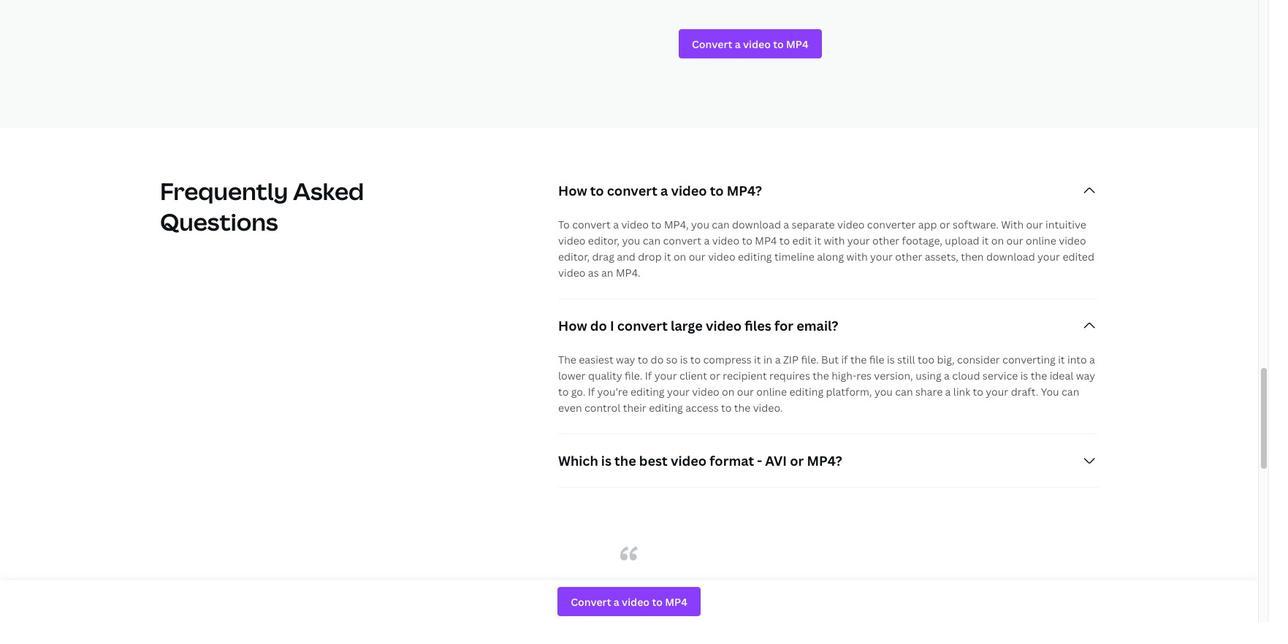 Task type: locate. For each thing, give the bounding box(es) containing it.
1 vertical spatial way
[[1076, 369, 1095, 383]]

you down version,
[[874, 385, 893, 399]]

1 vertical spatial if
[[588, 385, 595, 399]]

2 vertical spatial with
[[766, 610, 801, 623]]

if right go.
[[588, 385, 595, 399]]

editing up the their
[[630, 385, 665, 399]]

our down with
[[1006, 234, 1023, 248]]

mp4
[[755, 234, 777, 248]]

how up the
[[558, 317, 587, 335]]

as
[[588, 266, 599, 280]]

0 vertical spatial do
[[590, 317, 607, 335]]

recipient
[[723, 369, 767, 383]]

can up drop
[[643, 234, 661, 248]]

seen.
[[475, 610, 519, 623]]

other down converter at the right of the page
[[872, 234, 900, 248]]

a up the mp4,
[[661, 182, 668, 199]]

1 horizontal spatial do
[[651, 353, 664, 367]]

video left mp4
[[712, 234, 739, 248]]

you right the mp4,
[[691, 218, 709, 232]]

ideal
[[1050, 369, 1074, 383]]

upload
[[945, 234, 979, 248]]

0 vertical spatial with
[[824, 234, 845, 248]]

cloud
[[952, 369, 980, 383]]

1 horizontal spatial file.
[[801, 353, 819, 367]]

online inside to convert a video to mp4, you can download a separate video converter app or software. with our intuitive video editor, you can convert a video to mp4 to edit it with your other footage, upload it on our online video editor, drag and drop it on our video editing timeline along with your other assets, then download your edited video as an mp4.
[[1026, 234, 1056, 248]]

editor, up drag
[[588, 234, 620, 248]]

of
[[677, 584, 695, 608]]

1 vertical spatial file.
[[625, 369, 642, 383]]

too
[[918, 353, 935, 367]]

a right into
[[1089, 353, 1095, 367]]

or down 'compress'
[[710, 369, 720, 383]]

1 vertical spatial or
[[710, 369, 720, 383]]

2 how from the top
[[558, 317, 587, 335]]

is right file
[[887, 353, 895, 367]]

service
[[983, 369, 1018, 383]]

file. up you're
[[625, 369, 642, 383]]

0 vertical spatial mp4?
[[727, 182, 762, 199]]

the
[[558, 353, 576, 367]]

high-
[[832, 369, 856, 383]]

0 horizontal spatial way
[[616, 353, 635, 367]]

0 vertical spatial how
[[558, 182, 587, 199]]

you up and
[[622, 234, 640, 248]]

video up the mp4,
[[671, 182, 707, 199]]

way up quality
[[616, 353, 635, 367]]

with down well
[[766, 610, 801, 623]]

software.
[[953, 218, 999, 232]]

online
[[1026, 234, 1056, 248], [756, 385, 787, 399]]

ever
[[433, 610, 471, 623]]

how
[[558, 182, 587, 199], [558, 317, 587, 335]]

0 horizontal spatial online
[[756, 385, 787, 399]]

the down well
[[805, 610, 834, 623]]

it right use
[[565, 610, 577, 623]]

way down into
[[1076, 369, 1095, 383]]

1 vertical spatial do
[[651, 353, 664, 367]]

is up the i've
[[411, 584, 424, 608]]

download up mp4
[[732, 218, 781, 232]]

2 horizontal spatial with
[[846, 250, 868, 264]]

out
[[888, 584, 917, 608]]

on down "recipient"
[[722, 385, 735, 399]]

do left so
[[651, 353, 664, 367]]

other
[[872, 234, 900, 248], [895, 250, 922, 264]]

can
[[712, 218, 730, 232], [643, 234, 661, 248], [895, 385, 913, 399], [1062, 385, 1079, 399]]

or inside the easiest way to do so is to compress it in a zip file. but if the file is still too big, consider converting it into a lower quality file. if your client or recipient requires the high-res version, using a cloud service is the ideal way to go. if you're editing your video on our online editing platform, you can share a link to your draft. you can even control their editing access to the video.
[[710, 369, 720, 383]]

with up along
[[824, 234, 845, 248]]

thought
[[816, 584, 884, 608]]

our down "recipient"
[[737, 385, 754, 399]]

1 horizontal spatial i
[[610, 317, 614, 335]]

drop
[[638, 250, 662, 264]]

0 horizontal spatial with
[[766, 610, 801, 623]]

0 horizontal spatial on
[[674, 250, 686, 264]]

online up video. at the bottom right
[[756, 385, 787, 399]]

editing
[[738, 250, 772, 264], [630, 385, 665, 399], [789, 385, 824, 399], [649, 401, 683, 415]]

1 horizontal spatial if
[[645, 369, 652, 383]]

0 vertical spatial file.
[[801, 353, 819, 367]]

in
[[763, 353, 772, 367]]

video
[[671, 182, 707, 199], [621, 218, 649, 232], [837, 218, 865, 232], [558, 234, 586, 248], [712, 234, 739, 248], [1059, 234, 1086, 248], [708, 250, 735, 264], [558, 266, 586, 280], [706, 317, 742, 335], [692, 385, 719, 399], [671, 452, 707, 470]]

a left life
[[472, 584, 482, 608]]

file. right 'zip'
[[801, 353, 819, 367]]

1 vertical spatial with
[[846, 250, 868, 264]]

converting
[[1003, 353, 1056, 367]]

1 vertical spatial mp4?
[[807, 452, 842, 470]]

0 vertical spatial or
[[940, 218, 950, 232]]

the up my
[[699, 584, 728, 608]]

editor, up as
[[558, 250, 590, 264]]

0 vertical spatial i
[[610, 317, 614, 335]]

mp4? up mp4
[[727, 182, 762, 199]]

2 horizontal spatial or
[[940, 218, 950, 232]]

1 horizontal spatial or
[[790, 452, 804, 470]]

requires
[[769, 369, 810, 383]]

a down big,
[[944, 369, 950, 383]]

tool!
[[595, 584, 634, 608]]

download down with
[[986, 250, 1035, 264]]

0 horizontal spatial i
[[523, 610, 528, 623]]

the inside the which is the best video format - avi or mp4? dropdown button
[[615, 452, 636, 470]]

1 vertical spatial other
[[895, 250, 922, 264]]

editor,
[[588, 234, 620, 248], [558, 250, 590, 264]]

can down version,
[[895, 385, 913, 399]]

life
[[486, 584, 512, 608]]

how do i convert large video files for email? button
[[558, 300, 1098, 352]]

video right separate
[[837, 218, 865, 232]]

it down software.
[[982, 234, 989, 248]]

with
[[824, 234, 845, 248], [846, 250, 868, 264], [766, 610, 801, 623]]

2 vertical spatial or
[[790, 452, 804, 470]]

to
[[590, 182, 604, 199], [710, 182, 724, 199], [651, 218, 662, 232], [742, 234, 752, 248], [779, 234, 790, 248], [638, 353, 648, 367], [690, 353, 701, 367], [558, 385, 569, 399], [973, 385, 983, 399], [721, 401, 732, 415], [581, 610, 599, 623]]

convert
[[607, 182, 657, 199], [572, 218, 611, 232], [663, 234, 701, 248], [617, 317, 668, 335]]

do inside how do i convert large video files for email? dropdown button
[[590, 317, 607, 335]]

lower
[[558, 369, 586, 383]]

with right along
[[846, 250, 868, 264]]

2 horizontal spatial you
[[874, 385, 893, 399]]

or right app
[[940, 218, 950, 232]]

0 vertical spatial you
[[691, 218, 709, 232]]

do up easiest
[[590, 317, 607, 335]]

video up access
[[692, 385, 719, 399]]

other down footage,
[[895, 250, 922, 264]]

you
[[1041, 385, 1059, 399]]

a left link
[[945, 385, 951, 399]]

0 vertical spatial other
[[872, 234, 900, 248]]

0 horizontal spatial you
[[622, 234, 640, 248]]

to
[[558, 218, 570, 232]]

way
[[616, 353, 635, 367], [1076, 369, 1095, 383]]

or
[[940, 218, 950, 232], [710, 369, 720, 383], [790, 452, 804, 470]]

you
[[691, 218, 709, 232], [622, 234, 640, 248], [874, 385, 893, 399]]

drag
[[592, 250, 614, 264]]

on right drop
[[674, 250, 686, 264]]

still
[[897, 353, 915, 367]]

i up easiest
[[610, 317, 614, 335]]

1 horizontal spatial way
[[1076, 369, 1095, 383]]

0 vertical spatial online
[[1026, 234, 1056, 248]]

online inside the easiest way to do so is to compress it in a zip file. but if the file is still too big, consider converting it into a lower quality file. if your client or recipient requires the high-res version, using a cloud service is the ideal way to go. if you're editing your video on our online editing platform, you can share a link to your draft. you can even control their editing access to the video.
[[756, 385, 787, 399]]

0 horizontal spatial file.
[[625, 369, 642, 383]]

edited
[[1063, 250, 1094, 264]]

or inside dropdown button
[[790, 452, 804, 470]]

is right which
[[601, 452, 612, 470]]

i
[[610, 317, 614, 335], [523, 610, 528, 623]]

if
[[645, 369, 652, 383], [588, 385, 595, 399]]

such
[[428, 584, 468, 608]]

1 vertical spatial i
[[523, 610, 528, 623]]

0 horizontal spatial do
[[590, 317, 607, 335]]

i've
[[401, 610, 429, 623]]

online down intuitive
[[1026, 234, 1056, 248]]

0 horizontal spatial download
[[732, 218, 781, 232]]

do
[[590, 317, 607, 335], [651, 353, 664, 367]]

mp4.
[[616, 266, 640, 280]]

along
[[817, 250, 844, 264]]

0 horizontal spatial or
[[710, 369, 720, 383]]

2 vertical spatial you
[[874, 385, 893, 399]]

quotation mark image
[[620, 547, 638, 561]]

on
[[991, 234, 1004, 248], [674, 250, 686, 264], [722, 385, 735, 399]]

1 vertical spatial how
[[558, 317, 587, 335]]

to inside @canva is such a life changing tool! one of the most well thought out websites i've ever seen. i use it to showcase my work with the communit
[[581, 610, 599, 623]]

1 vertical spatial online
[[756, 385, 787, 399]]

1 horizontal spatial you
[[691, 218, 709, 232]]

editing down mp4
[[738, 250, 772, 264]]

2 horizontal spatial on
[[991, 234, 1004, 248]]

is
[[680, 353, 688, 367], [887, 353, 895, 367], [1020, 369, 1028, 383], [601, 452, 612, 470], [411, 584, 424, 608]]

mp4? right 'avi'
[[807, 452, 842, 470]]

frequently
[[160, 175, 288, 207]]

video right best in the bottom right of the page
[[671, 452, 707, 470]]

or right 'avi'
[[790, 452, 804, 470]]

i inside dropdown button
[[610, 317, 614, 335]]

the left best in the bottom right of the page
[[615, 452, 636, 470]]

i left use
[[523, 610, 528, 623]]

on down with
[[991, 234, 1004, 248]]

2 vertical spatial on
[[722, 385, 735, 399]]

1 how from the top
[[558, 182, 587, 199]]

your
[[847, 234, 870, 248], [870, 250, 893, 264], [1038, 250, 1060, 264], [654, 369, 677, 383], [667, 385, 690, 399], [986, 385, 1008, 399]]

the
[[850, 353, 867, 367], [813, 369, 829, 383], [1031, 369, 1047, 383], [734, 401, 751, 415], [615, 452, 636, 470], [699, 584, 728, 608], [805, 610, 834, 623]]

if up the their
[[645, 369, 652, 383]]

work
[[721, 610, 762, 623]]

client
[[679, 369, 707, 383]]

a left separate
[[783, 218, 789, 232]]

our right with
[[1026, 218, 1043, 232]]

if
[[841, 353, 848, 367]]

1 horizontal spatial on
[[722, 385, 735, 399]]

1 vertical spatial download
[[986, 250, 1035, 264]]

how up to
[[558, 182, 587, 199]]

can right the mp4,
[[712, 218, 730, 232]]

1 horizontal spatial online
[[1026, 234, 1056, 248]]

1 horizontal spatial mp4?
[[807, 452, 842, 470]]



Task type: vqa. For each thing, say whether or not it's contained in the screenshot.
SPACENOW ENTERPRISE AND PRO T SHIRTS PRINT 009 1.AD224D04 image
no



Task type: describe. For each thing, give the bounding box(es) containing it.
assets,
[[925, 250, 959, 264]]

avi
[[765, 452, 787, 470]]

access
[[685, 401, 719, 415]]

0 horizontal spatial if
[[588, 385, 595, 399]]

it left in
[[754, 353, 761, 367]]

using
[[916, 369, 942, 383]]

one
[[638, 584, 673, 608]]

you inside the easiest way to do so is to compress it in a zip file. but if the file is still too big, consider converting it into a lower quality file. if your client or recipient requires the high-res version, using a cloud service is the ideal way to go. if you're editing your video on our online editing platform, you can share a link to your draft. you can even control their editing access to the video.
[[874, 385, 893, 399]]

convert down the mp4,
[[663, 234, 701, 248]]

draft.
[[1011, 385, 1039, 399]]

0 vertical spatial if
[[645, 369, 652, 383]]

format
[[710, 452, 754, 470]]

video down to
[[558, 234, 586, 248]]

a up and
[[613, 218, 619, 232]]

the right if
[[850, 353, 867, 367]]

intuitive
[[1046, 218, 1086, 232]]

editing inside to convert a video to mp4, you can download a separate video converter app or software. with our intuitive video editor, you can convert a video to mp4 to edit it with your other footage, upload it on our online video editor, drag and drop it on our video editing timeline along with your other assets, then download your edited video as an mp4.
[[738, 250, 772, 264]]

video up edited
[[1059, 234, 1086, 248]]

a right in
[[775, 353, 781, 367]]

use
[[532, 610, 561, 623]]

showcase
[[603, 610, 686, 623]]

a inside @canva is such a life changing tool! one of the most well thought out websites i've ever seen. i use it to showcase my work with the communit
[[472, 584, 482, 608]]

and
[[617, 250, 636, 264]]

a left mp4
[[704, 234, 710, 248]]

then
[[961, 250, 984, 264]]

app
[[918, 218, 937, 232]]

res
[[856, 369, 872, 383]]

timeline
[[774, 250, 815, 264]]

0 vertical spatial way
[[616, 353, 635, 367]]

so
[[666, 353, 678, 367]]

how for how to convert a video to mp4?
[[558, 182, 587, 199]]

converter
[[867, 218, 916, 232]]

0 vertical spatial on
[[991, 234, 1004, 248]]

video inside the easiest way to do so is to compress it in a zip file. but if the file is still too big, consider converting it into a lower quality file. if your client or recipient requires the high-res version, using a cloud service is the ideal way to go. if you're editing your video on our online editing platform, you can share a link to your draft. you can even control their editing access to the video.
[[692, 385, 719, 399]]

even
[[558, 401, 582, 415]]

the down converting
[[1031, 369, 1047, 383]]

i inside @canva is such a life changing tool! one of the most well thought out websites i've ever seen. i use it to showcase my work with the communit
[[523, 610, 528, 623]]

frequently asked questions
[[160, 175, 364, 237]]

file
[[869, 353, 885, 367]]

the easiest way to do so is to compress it in a zip file. but if the file is still too big, consider converting it into a lower quality file. if your client or recipient requires the high-res version, using a cloud service is the ideal way to go. if you're editing your video on our online editing platform, you can share a link to your draft. you can even control their editing access to the video.
[[558, 353, 1095, 415]]

do inside the easiest way to do so is to compress it in a zip file. but if the file is still too big, consider converting it into a lower quality file. if your client or recipient requires the high-res version, using a cloud service is the ideal way to go. if you're editing your video on our online editing platform, you can share a link to your draft. you can even control their editing access to the video.
[[651, 353, 664, 367]]

how to convert a video to mp4?
[[558, 182, 762, 199]]

-
[[757, 452, 762, 470]]

it left into
[[1058, 353, 1065, 367]]

which
[[558, 452, 598, 470]]

you're
[[597, 385, 628, 399]]

is up draft.
[[1020, 369, 1028, 383]]

questions
[[160, 206, 278, 237]]

with inside @canva is such a life changing tool! one of the most well thought out websites i've ever seen. i use it to showcase my work with the communit
[[766, 610, 801, 623]]

their
[[623, 401, 646, 415]]

0 vertical spatial download
[[732, 218, 781, 232]]

video.
[[753, 401, 783, 415]]

large
[[671, 317, 703, 335]]

mp4,
[[664, 218, 689, 232]]

0 vertical spatial editor,
[[588, 234, 620, 248]]

email?
[[797, 317, 838, 335]]

edit
[[792, 234, 812, 248]]

convert left 'large' at the bottom right of the page
[[617, 317, 668, 335]]

@canva
[[341, 584, 407, 608]]

with
[[1001, 218, 1024, 232]]

easiest
[[579, 353, 614, 367]]

it inside @canva is such a life changing tool! one of the most well thought out websites i've ever seen. i use it to showcase my work with the communit
[[565, 610, 577, 623]]

0 horizontal spatial mp4?
[[727, 182, 762, 199]]

a inside how to convert a video to mp4? dropdown button
[[661, 182, 668, 199]]

the left video. at the bottom right
[[734, 401, 751, 415]]

video up and
[[621, 218, 649, 232]]

platform,
[[826, 385, 872, 399]]

share
[[915, 385, 943, 399]]

it right "edit"
[[814, 234, 821, 248]]

to convert a video to mp4, you can download a separate video converter app or software. with our intuitive video editor, you can convert a video to mp4 to edit it with your other footage, upload it on our online video editor, drag and drop it on our video editing timeline along with your other assets, then download your edited video as an mp4.
[[558, 218, 1094, 280]]

convert up and
[[607, 182, 657, 199]]

quality
[[588, 369, 622, 383]]

video left as
[[558, 266, 586, 280]]

which is the best video format - avi or mp4? button
[[558, 435, 1098, 487]]

link
[[953, 385, 970, 399]]

which is the best video format - avi or mp4?
[[558, 452, 842, 470]]

but
[[821, 353, 839, 367]]

how for how do i convert large video files for email?
[[558, 317, 587, 335]]

separate
[[792, 218, 835, 232]]

is right so
[[680, 353, 688, 367]]

changing
[[516, 584, 591, 608]]

how do i convert large video files for email?
[[558, 317, 838, 335]]

big,
[[937, 353, 955, 367]]

most
[[732, 584, 775, 608]]

our inside the easiest way to do so is to compress it in a zip file. but if the file is still too big, consider converting it into a lower quality file. if your client or recipient requires the high-res version, using a cloud service is the ideal way to go. if you're editing your video on our online editing platform, you can share a link to your draft. you can even control their editing access to the video.
[[737, 385, 754, 399]]

the down but
[[813, 369, 829, 383]]

files
[[745, 317, 771, 335]]

1 horizontal spatial download
[[986, 250, 1035, 264]]

footage,
[[902, 234, 942, 248]]

1 vertical spatial editor,
[[558, 250, 590, 264]]

is inside @canva is such a life changing tool! one of the most well thought out websites i've ever seen. i use it to showcase my work with the communit
[[411, 584, 424, 608]]

our right drop
[[689, 250, 706, 264]]

my
[[690, 610, 717, 623]]

1 horizontal spatial with
[[824, 234, 845, 248]]

it right drop
[[664, 250, 671, 264]]

consider
[[957, 353, 1000, 367]]

into
[[1067, 353, 1087, 367]]

video up 'compress'
[[706, 317, 742, 335]]

websites
[[323, 610, 397, 623]]

for
[[774, 317, 794, 335]]

1 vertical spatial you
[[622, 234, 640, 248]]

go.
[[571, 385, 585, 399]]

an
[[601, 266, 613, 280]]

can down ideal
[[1062, 385, 1079, 399]]

convert right to
[[572, 218, 611, 232]]

@canva is such a life changing tool! one of the most well thought out websites i've ever seen. i use it to showcase my work with the communit
[[323, 584, 935, 623]]

editing right the their
[[649, 401, 683, 415]]

how to convert a video to mp4? button
[[558, 164, 1098, 217]]

is inside dropdown button
[[601, 452, 612, 470]]

control
[[584, 401, 621, 415]]

editing down requires
[[789, 385, 824, 399]]

asked
[[293, 175, 364, 207]]

well
[[779, 584, 812, 608]]

zip
[[783, 353, 799, 367]]

1 vertical spatial on
[[674, 250, 686, 264]]

best
[[639, 452, 668, 470]]

version,
[[874, 369, 913, 383]]

video right drop
[[708, 250, 735, 264]]

on inside the easiest way to do so is to compress it in a zip file. but if the file is still too big, consider converting it into a lower quality file. if your client or recipient requires the high-res version, using a cloud service is the ideal way to go. if you're editing your video on our online editing platform, you can share a link to your draft. you can even control their editing access to the video.
[[722, 385, 735, 399]]

or inside to convert a video to mp4, you can download a separate video converter app or software. with our intuitive video editor, you can convert a video to mp4 to edit it with your other footage, upload it on our online video editor, drag and drop it on our video editing timeline along with your other assets, then download your edited video as an mp4.
[[940, 218, 950, 232]]

compress
[[703, 353, 752, 367]]



